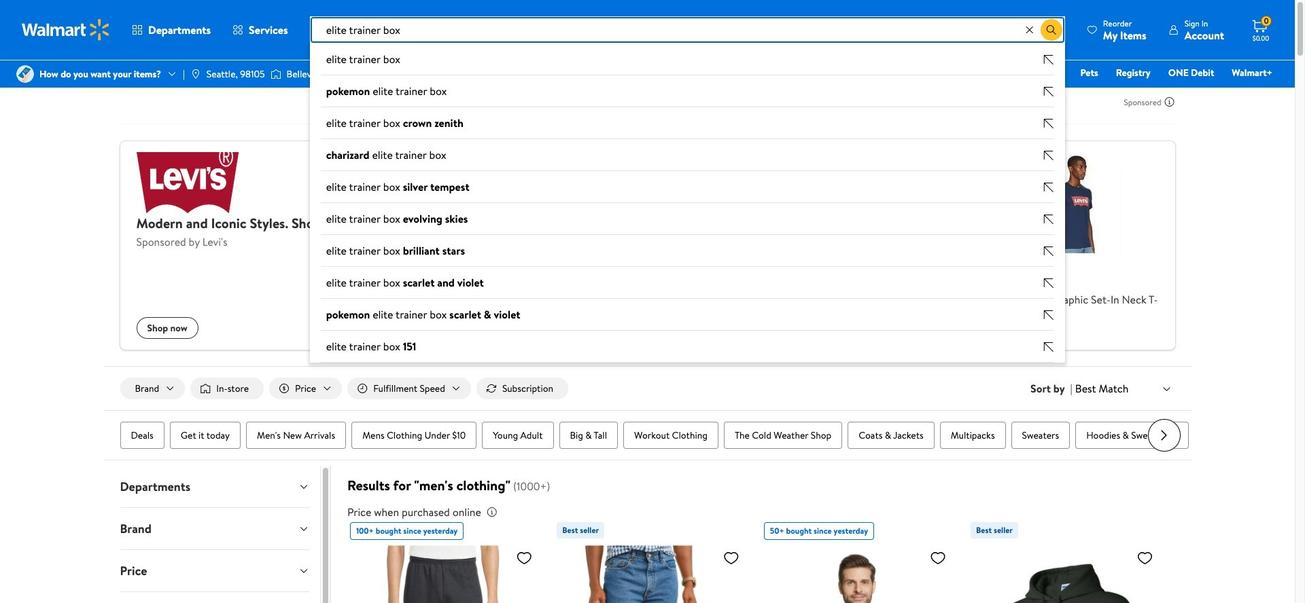 Task type: locate. For each thing, give the bounding box(es) containing it.
tab
[[109, 467, 320, 508], [109, 509, 320, 550], [109, 551, 320, 592], [109, 593, 320, 604]]

legal information image
[[487, 507, 498, 518]]

update query to pokemon elite trainer box image
[[1044, 86, 1055, 97]]

sign in to add to favorites list, george men's long sleeve flannel shirt, sizes xs-3xlt image
[[931, 550, 947, 567]]

sign in to add to favorites list, gildan unisex heavy blend fleece hooded sweatshirt image
[[1138, 550, 1154, 567]]

walmart image
[[22, 19, 110, 41]]

update query to charizard elite trainer box image
[[1044, 150, 1055, 161]]

george men's and big men's regular fit jeans image
[[557, 545, 745, 604]]

group
[[310, 44, 1066, 363]]

clear search field text image
[[1025, 24, 1036, 35]]

athletic works men's fleece elastic bottom sweatpants image
[[350, 545, 538, 604]]

4 tab from the top
[[109, 593, 320, 604]]

update query to elite trainer box brilliant stars image
[[1044, 246, 1055, 257]]

search icon image
[[1047, 24, 1058, 35]]

 image
[[270, 67, 281, 81], [190, 69, 201, 80]]

levi's image
[[136, 152, 238, 214]]

1 tab from the top
[[109, 467, 320, 508]]

Walmart Site-Wide search field
[[310, 16, 1066, 363]]

sort and filter section element
[[104, 367, 1192, 411]]

 image
[[16, 65, 34, 83]]



Task type: vqa. For each thing, say whether or not it's contained in the screenshot.
the george men's and big men's regular fit jeans image
yes



Task type: describe. For each thing, give the bounding box(es) containing it.
3 tab from the top
[[109, 551, 320, 592]]

next slide for chipmodule list image
[[1148, 420, 1181, 452]]

update query to elite trainer box 151 image
[[1044, 342, 1055, 353]]

sign in to add to favorites list, athletic works men's fleece elastic bottom sweatpants image
[[516, 550, 533, 567]]

0 horizontal spatial  image
[[190, 69, 201, 80]]

sign in to add to favorites list, george men's and big men's regular fit jeans image
[[723, 550, 740, 567]]

Search search field
[[310, 16, 1066, 44]]

update query to elite trainer box image
[[1044, 54, 1055, 65]]

update query to elite trainer box evolving skies image
[[1044, 214, 1055, 225]]

update query to elite trainer box silver tempest image
[[1044, 182, 1055, 193]]

ad disclaimer and feedback image
[[1165, 97, 1176, 107]]

1 horizontal spatial  image
[[270, 67, 281, 81]]

update query to elite trainer box scarlet and violet image
[[1044, 278, 1055, 289]]

george men's long sleeve flannel shirt, sizes xs-3xlt image
[[764, 545, 952, 604]]

gildan unisex heavy blend fleece hooded sweatshirt image
[[971, 545, 1159, 604]]

2 tab from the top
[[109, 509, 320, 550]]

sort by best match image
[[1162, 384, 1173, 395]]

update query to elite trainer box crown zenith image
[[1044, 118, 1055, 129]]

update query to pokemon elite trainer box scarlet & violet image
[[1044, 310, 1055, 321]]



